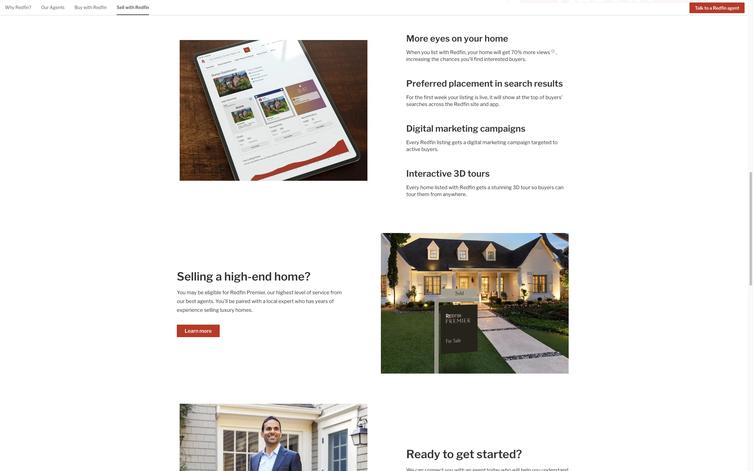 Task type: locate. For each thing, give the bounding box(es) containing it.
1 vertical spatial tour
[[406, 192, 416, 198]]

will right it on the top right of page
[[494, 95, 501, 100]]

you
[[177, 290, 186, 296]]

be right may
[[198, 290, 204, 296]]

to right ready
[[443, 448, 454, 461]]

on
[[452, 33, 462, 44]]

your right week
[[448, 95, 459, 100]]

end
[[252, 270, 272, 284]]

0 vertical spatial be
[[198, 290, 204, 296]]

1 vertical spatial 3d
[[513, 185, 520, 191]]

2 vertical spatial to
[[443, 448, 454, 461]]

be up luxury at the left bottom of the page
[[229, 299, 235, 305]]

redfin
[[93, 5, 107, 10], [135, 5, 149, 10], [713, 5, 726, 11], [454, 101, 469, 107], [420, 140, 436, 146], [460, 185, 475, 191], [230, 290, 246, 296]]

eyes
[[430, 33, 450, 44]]

0 vertical spatial more
[[523, 49, 536, 55]]

of right years at the bottom
[[329, 299, 334, 305]]

1 vertical spatial every
[[406, 185, 419, 191]]

interactive 3d tours
[[406, 168, 490, 179]]

more
[[523, 49, 536, 55], [199, 328, 212, 334]]

to
[[704, 5, 709, 11], [553, 140, 558, 146], [443, 448, 454, 461]]

a left digital
[[463, 140, 466, 146]]

redfin inside every home listed with redfin gets a stunning 3d tour so buyers can tour them from anywhere.
[[460, 185, 475, 191]]

to for redfin
[[704, 5, 709, 11]]

get
[[502, 49, 510, 55], [456, 448, 474, 461]]

0 horizontal spatial more
[[199, 328, 212, 334]]

for the first week your listing is live, it will show at the top of buyers' searches across the redfin site and app.
[[406, 95, 563, 107]]

0 vertical spatial buyers.
[[509, 56, 526, 62]]

to for started?
[[443, 448, 454, 461]]

home
[[485, 33, 508, 44], [479, 49, 493, 55], [420, 185, 434, 191]]

marketing up digital
[[435, 123, 478, 134]]

with inside 'you may be eligible for redfin premier, our highest level of service from our best agents. you'll be paired with a local expert who has years of experience selling luxury homes.'
[[252, 299, 262, 305]]

started?
[[477, 448, 522, 461]]

1 vertical spatial listing
[[437, 140, 451, 146]]

list
[[431, 49, 438, 55]]

tour left so
[[521, 185, 530, 191]]

buyers. inside the every redfin listing gets a digital marketing campaign targeted to active buyers.
[[421, 146, 438, 152]]

homes.
[[235, 307, 252, 313]]

1 vertical spatial will
[[494, 95, 501, 100]]

you
[[421, 49, 430, 55]]

the down week
[[445, 101, 453, 107]]

expert
[[278, 299, 294, 305]]

every up "active"
[[406, 140, 419, 146]]

2 vertical spatial your
[[448, 95, 459, 100]]

listing inside the every redfin listing gets a digital marketing campaign targeted to active buyers.
[[437, 140, 451, 146]]

to inside the every redfin listing gets a digital marketing campaign targeted to active buyers.
[[553, 140, 558, 146]]

tour
[[521, 185, 530, 191], [406, 192, 416, 198]]

1 horizontal spatial from
[[430, 192, 442, 198]]

1 horizontal spatial marketing
[[482, 140, 506, 146]]

0 vertical spatial from
[[430, 192, 442, 198]]

buyers. inside , increasing the chances you'll find interested buyers.
[[509, 56, 526, 62]]

our up 'local' at left
[[267, 290, 275, 296]]

redfin,
[[450, 49, 467, 55]]

buy with redfin
[[75, 5, 107, 10]]

learn more
[[185, 328, 212, 334]]

a left 'local' at left
[[263, 299, 265, 305]]

1 vertical spatial marketing
[[482, 140, 506, 146]]

1 horizontal spatial buyers.
[[509, 56, 526, 62]]

local
[[267, 299, 277, 305]]

0 vertical spatial will
[[494, 49, 501, 55]]

of
[[540, 95, 544, 100], [306, 290, 311, 296], [329, 299, 334, 305]]

redfin inside 'you may be eligible for redfin premier, our highest level of service from our best agents. you'll be paired with a local expert who has years of experience selling luxury homes.'
[[230, 290, 246, 296]]

site
[[470, 101, 479, 107]]

redfin left site on the right top of page
[[454, 101, 469, 107]]

tablet with the owner dashboard image
[[180, 40, 367, 181]]

0 horizontal spatial buyers.
[[421, 146, 438, 152]]

1 vertical spatial be
[[229, 299, 235, 305]]

from down listed
[[430, 192, 442, 198]]

gets
[[452, 140, 462, 146], [476, 185, 487, 191]]

marketing
[[435, 123, 478, 134], [482, 140, 506, 146]]

buyers
[[538, 185, 554, 191]]

2 horizontal spatial of
[[540, 95, 544, 100]]

gets down digital marketing campaigns
[[452, 140, 462, 146]]

2 horizontal spatial to
[[704, 5, 709, 11]]

from
[[430, 192, 442, 198], [330, 290, 342, 296]]

gets inside every home listed with redfin gets a stunning 3d tour so buyers can tour them from anywhere.
[[476, 185, 487, 191]]

listing down digital marketing campaigns
[[437, 140, 451, 146]]

0 horizontal spatial marketing
[[435, 123, 478, 134]]

when you list with redfin, your home will get 70% more views
[[406, 49, 550, 55]]

1 vertical spatial to
[[553, 140, 558, 146]]

at
[[516, 95, 521, 100]]

a up eligible at the left of the page
[[216, 270, 222, 284]]

1 vertical spatial home
[[479, 49, 493, 55]]

0 horizontal spatial from
[[330, 290, 342, 296]]

1 horizontal spatial get
[[502, 49, 510, 55]]

2 will from the top
[[494, 95, 501, 100]]

a left stunning
[[488, 185, 490, 191]]

0 horizontal spatial gets
[[452, 140, 462, 146]]

of up the has
[[306, 290, 311, 296]]

every inside the every redfin listing gets a digital marketing campaign targeted to active buyers.
[[406, 140, 419, 146]]

0 vertical spatial every
[[406, 140, 419, 146]]

1 horizontal spatial 3d
[[513, 185, 520, 191]]

be
[[198, 290, 204, 296], [229, 299, 235, 305]]

1 horizontal spatial be
[[229, 299, 235, 305]]

0 horizontal spatial to
[[443, 448, 454, 461]]

70%
[[511, 49, 522, 55]]

views
[[537, 49, 550, 55]]

will up interested
[[494, 49, 501, 55]]

is
[[475, 95, 478, 100]]

marketing down campaigns
[[482, 140, 506, 146]]

a inside button
[[710, 5, 712, 11]]

1 vertical spatial from
[[330, 290, 342, 296]]

home up find
[[479, 49, 493, 55]]

tour left them
[[406, 192, 416, 198]]

you may be eligible for redfin premier, our highest level of service from our best agents. you'll be paired with a local expert who has years of experience selling luxury homes.
[[177, 290, 342, 313]]

0 vertical spatial get
[[502, 49, 510, 55]]

0 horizontal spatial tour
[[406, 192, 416, 198]]

the
[[431, 56, 439, 62], [415, 95, 423, 100], [522, 95, 530, 100], [445, 101, 453, 107]]

redfin inside the every redfin listing gets a digital marketing campaign targeted to active buyers.
[[420, 140, 436, 146]]

from right the service
[[330, 290, 342, 296]]

your up 'when you list with redfin, your home will get 70% more views'
[[464, 33, 483, 44]]

0 horizontal spatial listing
[[437, 140, 451, 146]]

1 every from the top
[[406, 140, 419, 146]]

0 vertical spatial tour
[[521, 185, 530, 191]]

2 every from the top
[[406, 185, 419, 191]]

home up interested
[[485, 33, 508, 44]]

3d right stunning
[[513, 185, 520, 191]]

1 horizontal spatial gets
[[476, 185, 487, 191]]

to right talk
[[704, 5, 709, 11]]

will
[[494, 49, 501, 55], [494, 95, 501, 100]]

0 vertical spatial to
[[704, 5, 709, 11]]

listing left is
[[460, 95, 474, 100]]

find
[[474, 56, 483, 62]]

why
[[5, 5, 14, 10]]

active
[[406, 146, 420, 152]]

0 vertical spatial of
[[540, 95, 544, 100]]

0 vertical spatial marketing
[[435, 123, 478, 134]]

a
[[710, 5, 712, 11], [463, 140, 466, 146], [488, 185, 490, 191], [216, 270, 222, 284], [263, 299, 265, 305]]

1 horizontal spatial to
[[553, 140, 558, 146]]

our down 'you'
[[177, 299, 185, 305]]

every up them
[[406, 185, 419, 191]]

redfin inside for the first week your listing is live, it will show at the top of buyers' searches across the redfin site and app.
[[454, 101, 469, 107]]

2 vertical spatial of
[[329, 299, 334, 305]]

buyers. down 70%
[[509, 56, 526, 62]]

0 vertical spatial gets
[[452, 140, 462, 146]]

preferred
[[406, 78, 447, 89]]

the down list
[[431, 56, 439, 62]]

redfin down digital
[[420, 140, 436, 146]]

1 horizontal spatial our
[[267, 290, 275, 296]]

1 vertical spatial gets
[[476, 185, 487, 191]]

3d
[[454, 168, 466, 179], [513, 185, 520, 191]]

buyers.
[[509, 56, 526, 62], [421, 146, 438, 152]]

more right learn
[[199, 328, 212, 334]]

more right 70%
[[523, 49, 536, 55]]

0 vertical spatial our
[[267, 290, 275, 296]]

your
[[464, 33, 483, 44], [468, 49, 478, 55], [448, 95, 459, 100]]

1 horizontal spatial tour
[[521, 185, 530, 191]]

0 horizontal spatial get
[[456, 448, 474, 461]]

to right "targeted"
[[553, 140, 558, 146]]

every inside every home listed with redfin gets a stunning 3d tour so buyers can tour them from anywhere.
[[406, 185, 419, 191]]

the up searches
[[415, 95, 423, 100]]

1 horizontal spatial listing
[[460, 95, 474, 100]]

to inside button
[[704, 5, 709, 11]]

selling
[[204, 307, 219, 313]]

with up anywhere.
[[449, 185, 459, 191]]

redfin left agent
[[713, 5, 726, 11]]

0 vertical spatial 3d
[[454, 168, 466, 179]]

redfin up paired on the left bottom of the page
[[230, 290, 246, 296]]

home?
[[274, 270, 311, 284]]

1 horizontal spatial more
[[523, 49, 536, 55]]

1 vertical spatial buyers.
[[421, 146, 438, 152]]

stunning
[[491, 185, 512, 191]]

3d left tours
[[454, 168, 466, 179]]

from inside 'you may be eligible for redfin premier, our highest level of service from our best agents. you'll be paired with a local expert who has years of experience selling luxury homes.'
[[330, 290, 342, 296]]

first
[[424, 95, 433, 100]]

your up find
[[468, 49, 478, 55]]

marketing inside the every redfin listing gets a digital marketing campaign targeted to active buyers.
[[482, 140, 506, 146]]

redfin agent holding a tablet outside a home image
[[180, 404, 367, 471]]

listing inside for the first week your listing is live, it will show at the top of buyers' searches across the redfin site and app.
[[460, 95, 474, 100]]

0 vertical spatial listing
[[460, 95, 474, 100]]

a right talk
[[710, 5, 712, 11]]

gets down tours
[[476, 185, 487, 191]]

every
[[406, 140, 419, 146], [406, 185, 419, 191]]

home up them
[[420, 185, 434, 191]]

2 vertical spatial home
[[420, 185, 434, 191]]

our
[[267, 290, 275, 296], [177, 299, 185, 305]]

talk to a redfin agent
[[695, 5, 739, 11]]

them
[[417, 192, 429, 198]]

1 vertical spatial our
[[177, 299, 185, 305]]

campaigns
[[480, 123, 525, 134]]

buyers. right "active"
[[421, 146, 438, 152]]

1 vertical spatial of
[[306, 290, 311, 296]]

redfin up anywhere.
[[460, 185, 475, 191]]

1 vertical spatial more
[[199, 328, 212, 334]]

with down premier,
[[252, 299, 262, 305]]

of right top
[[540, 95, 544, 100]]



Task type: describe. For each thing, give the bounding box(es) containing it.
will inside for the first week your listing is live, it will show at the top of buyers' searches across the redfin site and app.
[[494, 95, 501, 100]]

for
[[406, 95, 414, 100]]

with inside every home listed with redfin gets a stunning 3d tour so buyers can tour them from anywhere.
[[449, 185, 459, 191]]

results
[[534, 78, 563, 89]]

a inside the every redfin listing gets a digital marketing campaign targeted to active buyers.
[[463, 140, 466, 146]]

more inside 'button'
[[199, 328, 212, 334]]

the right at
[[522, 95, 530, 100]]

buyers'
[[545, 95, 563, 100]]

every for every home listed with redfin gets a stunning 3d tour so buyers can tour them from anywhere.
[[406, 185, 419, 191]]

more
[[406, 33, 428, 44]]

redfin?
[[15, 5, 31, 10]]

week
[[434, 95, 447, 100]]

why redfin? link
[[5, 0, 31, 14]]

redfin premier home with yard sign image
[[381, 233, 569, 374]]

0 horizontal spatial 3d
[[454, 168, 466, 179]]

with right buy
[[83, 5, 92, 10]]

live,
[[480, 95, 488, 100]]

from inside every home listed with redfin gets a stunning 3d tour so buyers can tour them from anywhere.
[[430, 192, 442, 198]]

with right sell
[[125, 5, 134, 10]]

so
[[532, 185, 537, 191]]

agents.
[[197, 299, 214, 305]]

experience
[[177, 307, 203, 313]]

app.
[[490, 101, 500, 107]]

in
[[495, 78, 502, 89]]

0 vertical spatial your
[[464, 33, 483, 44]]

, increasing the chances you'll find interested buyers.
[[406, 49, 557, 62]]

talk to a redfin agent button
[[690, 2, 745, 13]]

why redfin?
[[5, 5, 31, 10]]

paired
[[236, 299, 251, 305]]

anywhere.
[[443, 192, 467, 198]]

service
[[312, 290, 329, 296]]

premier,
[[247, 290, 266, 296]]

redfin right sell
[[135, 5, 149, 10]]

0 horizontal spatial of
[[306, 290, 311, 296]]

with up "chances"
[[439, 49, 449, 55]]

every redfin listing gets a digital marketing campaign targeted to active buyers.
[[406, 140, 558, 152]]

our agents
[[41, 5, 65, 10]]

eligible
[[205, 290, 221, 296]]

of inside for the first week your listing is live, it will show at the top of buyers' searches across the redfin site and app.
[[540, 95, 544, 100]]

buy with redfin link
[[75, 0, 107, 14]]

interactive
[[406, 168, 452, 179]]

who
[[295, 299, 305, 305]]

top
[[531, 95, 538, 100]]

the inside , increasing the chances you'll find interested buyers.
[[431, 56, 439, 62]]

listed
[[435, 185, 447, 191]]

may
[[187, 290, 197, 296]]

has
[[306, 299, 314, 305]]

selling
[[177, 270, 213, 284]]

0 horizontal spatial our
[[177, 299, 185, 305]]

for
[[222, 290, 229, 296]]

level
[[295, 290, 305, 296]]

agents
[[50, 5, 65, 10]]

can
[[555, 185, 564, 191]]

show
[[502, 95, 515, 100]]

digital
[[467, 140, 481, 146]]

tours
[[468, 168, 490, 179]]

more eyes on your home
[[406, 33, 508, 44]]

agent
[[727, 5, 739, 11]]

targeted
[[531, 140, 552, 146]]

disclaimer image
[[551, 49, 555, 53]]

ready
[[406, 448, 440, 461]]

sell
[[117, 5, 124, 10]]

increasing
[[406, 56, 430, 62]]

your inside for the first week your listing is live, it will show at the top of buyers' searches across the redfin site and app.
[[448, 95, 459, 100]]

digital marketing campaigns
[[406, 123, 525, 134]]

you'll
[[461, 56, 473, 62]]

high-
[[224, 270, 252, 284]]

1 horizontal spatial of
[[329, 299, 334, 305]]

home inside every home listed with redfin gets a stunning 3d tour so buyers can tour them from anywhere.
[[420, 185, 434, 191]]

interested
[[484, 56, 508, 62]]

learn
[[185, 328, 198, 334]]

best
[[186, 299, 196, 305]]

years
[[315, 299, 328, 305]]

a inside every home listed with redfin gets a stunning 3d tour so buyers can tour them from anywhere.
[[488, 185, 490, 191]]

redfin inside button
[[713, 5, 726, 11]]

chances
[[440, 56, 460, 62]]

when
[[406, 49, 420, 55]]

0 vertical spatial home
[[485, 33, 508, 44]]

3d inside every home listed with redfin gets a stunning 3d tour so buyers can tour them from anywhere.
[[513, 185, 520, 191]]

preferred placement in search results
[[406, 78, 563, 89]]

highest
[[276, 290, 294, 296]]

campaign
[[507, 140, 530, 146]]

searches
[[406, 101, 427, 107]]

1 vertical spatial get
[[456, 448, 474, 461]]

every home listed with redfin gets a stunning 3d tour so buyers can tour them from anywhere.
[[406, 185, 564, 198]]

a inside 'you may be eligible for redfin premier, our highest level of service from our best agents. you'll be paired with a local expert who has years of experience selling luxury homes.'
[[263, 299, 265, 305]]

placement
[[449, 78, 493, 89]]

and
[[480, 101, 489, 107]]

gets inside the every redfin listing gets a digital marketing campaign targeted to active buyers.
[[452, 140, 462, 146]]

luxury
[[220, 307, 234, 313]]

buy
[[75, 5, 82, 10]]

,
[[556, 49, 557, 55]]

every for every redfin listing gets a digital marketing campaign targeted to active buyers.
[[406, 140, 419, 146]]

sell with redfin link
[[117, 0, 149, 14]]

talk
[[695, 5, 704, 11]]

1 vertical spatial your
[[468, 49, 478, 55]]

digital
[[406, 123, 434, 134]]

ready to get started?
[[406, 448, 522, 461]]

learn more button
[[177, 325, 220, 337]]

1 will from the top
[[494, 49, 501, 55]]

selling a high-end home?
[[177, 270, 311, 284]]

search
[[504, 78, 532, 89]]

across
[[429, 101, 444, 107]]

you'll
[[215, 299, 228, 305]]

sell with redfin
[[117, 5, 149, 10]]

0 horizontal spatial be
[[198, 290, 204, 296]]

redfin left sell
[[93, 5, 107, 10]]



Task type: vqa. For each thing, say whether or not it's contained in the screenshot.
SPANISH
no



